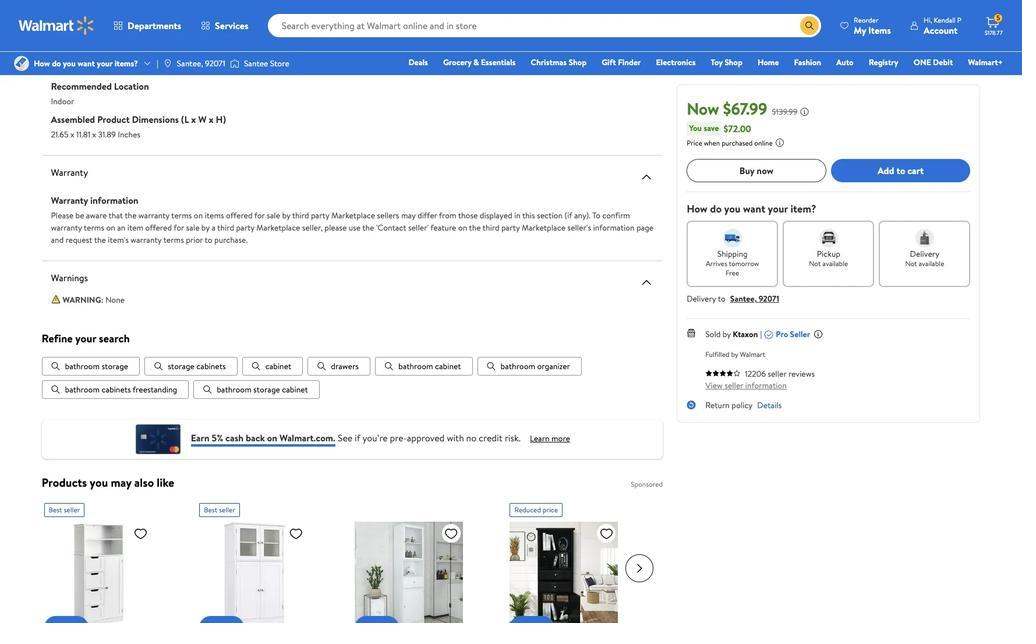 Task type: locate. For each thing, give the bounding box(es) containing it.
delivery for not
[[910, 248, 940, 260]]

bathroom cabinets freestanding list item
[[42, 380, 189, 399]]

pre-
[[390, 432, 407, 445]]

1 add to cart image from the left
[[204, 621, 218, 623]]

store
[[270, 58, 289, 69]]

0 horizontal spatial to
[[205, 234, 212, 246]]

not inside manufacturer does not apply color white recommended location indoor assembled product dimensions (l x w x h) 21.65 x 11.81 x 31.89 inches
[[71, 29, 85, 40]]

how for how do you want your item?
[[687, 202, 708, 216]]

santee, down services popup button
[[177, 58, 203, 69]]

party up seller,
[[311, 209, 329, 221]]

1 horizontal spatial want
[[743, 202, 766, 216]]

1 best seller from the left
[[49, 505, 80, 515]]

view seller information link
[[706, 380, 787, 391]]

party up 'purchase.'
[[236, 222, 255, 233]]

bathroom organizer button
[[477, 357, 582, 376]]

free
[[726, 268, 739, 278]]

santee, down free
[[730, 293, 757, 305]]

how left white
[[34, 58, 50, 69]]

to
[[897, 164, 906, 177], [205, 234, 212, 246], [718, 293, 726, 305]]

want for item?
[[743, 202, 766, 216]]

home link
[[753, 56, 784, 69]]

bathroom cabinet list item
[[375, 357, 473, 376]]

the left item's on the left of page
[[94, 234, 106, 246]]

capitalone image
[[134, 425, 182, 454]]

0 horizontal spatial party
[[236, 222, 255, 233]]

aware
[[86, 209, 107, 221]]

1 horizontal spatial product group
[[199, 499, 338, 623]]

to left santee, 92071 button
[[718, 293, 726, 305]]

bathroom storage cabinet
[[217, 384, 308, 396]]

shop right toy
[[725, 57, 743, 68]]

marketplace up use
[[331, 209, 375, 221]]

1 horizontal spatial offered
[[226, 209, 253, 221]]

1 vertical spatial to
[[205, 234, 212, 246]]

warranty up item
[[139, 209, 170, 221]]

available down intent image for pickup
[[823, 259, 848, 269]]

1 horizontal spatial third
[[292, 209, 309, 221]]

5%
[[212, 432, 223, 445]]

92071 up the pro
[[759, 293, 780, 305]]

may left also
[[111, 475, 131, 490]]

1 vertical spatial offered
[[145, 222, 172, 233]]

available inside "delivery not available"
[[919, 259, 945, 269]]

1 vertical spatial you
[[724, 202, 741, 216]]

0 horizontal spatial for
[[174, 222, 184, 233]]

$178.77
[[985, 29, 1003, 37]]

the
[[125, 209, 137, 221], [362, 222, 374, 233], [469, 222, 481, 233], [94, 234, 106, 246]]

to
[[592, 209, 601, 221]]

your for items?
[[97, 58, 113, 69]]

marketplace down section at right top
[[522, 222, 566, 233]]

2 available from the left
[[919, 259, 945, 269]]

2 horizontal spatial not
[[906, 259, 917, 269]]

1 horizontal spatial santee,
[[730, 293, 757, 305]]

not down intent image for pickup
[[809, 259, 821, 269]]

add to cart image for homfa bathroom storage cabinet, floor white wooden linen cabinet with shelves and doors, kitchen cupboard image at the left of page
[[204, 621, 218, 623]]

0 horizontal spatial add to cart image
[[49, 621, 63, 623]]

2 add to cart image from the left
[[359, 621, 373, 623]]

not
[[71, 29, 85, 40], [809, 259, 821, 269], [906, 259, 917, 269]]

1 vertical spatial how
[[687, 202, 708, 216]]

1 horizontal spatial delivery
[[910, 248, 940, 260]]

how do you want your item?
[[687, 202, 817, 216]]

0 horizontal spatial not
[[71, 29, 85, 40]]

you for how do you want your item?
[[724, 202, 741, 216]]

warning:
[[63, 294, 103, 306]]

0 vertical spatial delivery
[[910, 248, 940, 260]]

2 vertical spatial to
[[718, 293, 726, 305]]

online
[[755, 138, 773, 148]]

shipping
[[718, 248, 748, 260]]

details button
[[757, 400, 782, 411]]

0 horizontal spatial want
[[78, 58, 95, 69]]

add to favorites list, homfa bathroom storage cabinet, floor white wooden linen cabinet with shelves and doors, kitchen cupboard image
[[289, 527, 303, 541]]

not inside pickup not available
[[809, 259, 821, 269]]

party
[[311, 209, 329, 221], [236, 222, 255, 233], [502, 222, 520, 233]]

1 vertical spatial do
[[710, 202, 722, 216]]

gift
[[602, 57, 616, 68]]

0 vertical spatial do
[[52, 58, 61, 69]]

add to cart image for ktaxon large bathroom tall storage cabinet organizer, freestanding line tower pantry cabinet with adjustable shelves and 2 cupboards for kitchen living room bedroom office, 18"x13"x71", white image
[[359, 621, 373, 623]]

delivery to santee, 92071
[[687, 293, 780, 305]]

marketplace left seller,
[[257, 222, 300, 233]]

warranty down item
[[131, 234, 162, 246]]

1 horizontal spatial 92071
[[759, 293, 780, 305]]

walmart image
[[19, 16, 94, 35]]

1 vertical spatial warranty
[[51, 194, 88, 207]]

$67.99
[[723, 97, 768, 120]]

1 shop from the left
[[569, 57, 587, 68]]

(if
[[565, 209, 572, 221]]

1 best from the left
[[49, 505, 62, 515]]

the right use
[[362, 222, 374, 233]]

christmas
[[531, 57, 567, 68]]

please
[[51, 209, 73, 221]]

0 horizontal spatial  image
[[14, 56, 29, 71]]

you
[[63, 58, 76, 69], [724, 202, 741, 216], [90, 475, 108, 490]]

third up seller,
[[292, 209, 309, 221]]

1 vertical spatial santee,
[[730, 293, 757, 305]]

fashion link
[[789, 56, 827, 69]]

0 horizontal spatial your
[[75, 331, 96, 346]]

registry link
[[864, 56, 904, 69]]

warranty down the 21.65
[[51, 166, 88, 179]]

2 warranty from the top
[[51, 194, 88, 207]]

bathroom cabinet
[[398, 361, 461, 372]]

storage inside button
[[168, 361, 195, 372]]

 image for how do you want your items?
[[14, 56, 29, 71]]

freestanding
[[133, 384, 177, 396]]

sale
[[267, 209, 280, 221], [186, 222, 200, 233]]

cabinets for storage
[[196, 361, 226, 372]]

1 vertical spatial information
[[593, 222, 635, 233]]

fulfilled by walmart
[[706, 350, 765, 359]]

third right a at the left of the page
[[217, 222, 234, 233]]

for
[[254, 209, 265, 221], [174, 222, 184, 233]]

one
[[914, 57, 931, 68]]

shop
[[569, 57, 587, 68], [725, 57, 743, 68]]

reduced price
[[515, 505, 558, 515]]

0 horizontal spatial santee,
[[177, 58, 203, 69]]

list
[[42, 357, 663, 399]]

policy
[[732, 400, 753, 411]]

cabinets down bathroom storage
[[102, 384, 131, 396]]

0 vertical spatial information
[[90, 194, 138, 207]]

1 horizontal spatial available
[[919, 259, 945, 269]]

 image
[[163, 59, 172, 68]]

now
[[757, 164, 774, 177]]

cabinet
[[265, 361, 291, 372], [435, 361, 461, 372], [282, 384, 308, 396]]

h)
[[216, 113, 226, 126]]

not inside "delivery not available"
[[906, 259, 917, 269]]

the down those
[[469, 222, 481, 233]]

seller
[[768, 368, 787, 380], [725, 380, 744, 391], [64, 505, 80, 515], [219, 505, 235, 515]]

available down intent image for delivery
[[919, 259, 945, 269]]

services button
[[191, 12, 258, 40]]

1 vertical spatial warranty
[[51, 222, 82, 233]]

back
[[246, 432, 265, 445]]

want up recommended
[[78, 58, 95, 69]]

0 horizontal spatial best seller
[[49, 505, 80, 515]]

0 horizontal spatial third
[[217, 222, 234, 233]]

warranty for warranty information please be aware that the warranty terms on items offered for sale by third party marketplace sellers may differ from those displayed in this section (if any). to confirm warranty terms on an item offered for sale by a third party marketplace seller, please use the 'contact seller' feature on the third party marketplace seller's information page and request the item's warranty terms prior to purchase.
[[51, 194, 88, 207]]

0 vertical spatial your
[[97, 58, 113, 69]]

add to cart image
[[204, 621, 218, 623], [359, 621, 373, 623]]

1 add to cart image from the left
[[49, 621, 63, 623]]

1 horizontal spatial add to cart image
[[359, 621, 373, 623]]

storage up bathroom cabinets freestanding list item on the bottom left of page
[[102, 361, 128, 372]]

third down displayed
[[483, 222, 500, 233]]

legal information image
[[775, 138, 785, 147]]

to for delivery
[[718, 293, 726, 305]]

0 horizontal spatial how
[[34, 58, 50, 69]]

2 vertical spatial you
[[90, 475, 108, 490]]

displayed
[[480, 209, 512, 221]]

warranty up please
[[51, 194, 88, 207]]

not down the manufacturer
[[71, 29, 85, 40]]

3 product group from the left
[[510, 499, 649, 623]]

2 horizontal spatial third
[[483, 222, 500, 233]]

your left item?
[[768, 202, 788, 216]]

ktaxon
[[733, 329, 758, 340]]

2 best from the left
[[204, 505, 217, 515]]

Walmart Site-Wide search field
[[268, 14, 821, 37]]

available for delivery
[[919, 259, 945, 269]]

0 horizontal spatial best
[[49, 505, 62, 515]]

terms left prior
[[163, 234, 184, 246]]

1 vertical spatial your
[[768, 202, 788, 216]]

not down intent image for delivery
[[906, 259, 917, 269]]

delivery up "sold"
[[687, 293, 716, 305]]

0 vertical spatial sale
[[267, 209, 280, 221]]

terms up prior
[[171, 209, 192, 221]]

information up the details "button"
[[746, 380, 787, 391]]

yoleny floor cabinet storage, wooden freestanding bathroom cabinet with 2 drawers, side storage cabinet with adjustable shelf, black image
[[510, 522, 618, 623]]

reorder my items
[[854, 15, 891, 36]]

 image
[[14, 56, 29, 71], [230, 58, 239, 69]]

product group
[[44, 499, 183, 623], [199, 499, 338, 623], [510, 499, 649, 623]]

0 horizontal spatial |
[[157, 58, 158, 69]]

0 horizontal spatial add to cart image
[[204, 621, 218, 623]]

1 horizontal spatial shop
[[725, 57, 743, 68]]

0 horizontal spatial marketplace
[[257, 222, 300, 233]]

1 horizontal spatial storage
[[168, 361, 195, 372]]

1 horizontal spatial may
[[401, 209, 416, 221]]

 image for santee store
[[230, 58, 239, 69]]

add to cart image
[[49, 621, 63, 623], [515, 621, 529, 623]]

1 horizontal spatial best
[[204, 505, 217, 515]]

 image left santee
[[230, 58, 239, 69]]

organizer
[[537, 361, 570, 372]]

cabinets for bathroom
[[102, 384, 131, 396]]

reduced
[[515, 505, 541, 515]]

sold
[[706, 329, 721, 340]]

christmas shop
[[531, 57, 587, 68]]

storage for bathroom storage
[[102, 361, 128, 372]]

add to favorites list, yoleny floor cabinet storage, wooden freestanding bathroom cabinet with 2 drawers, side storage cabinet with adjustable shelf, black image
[[600, 527, 614, 541]]

drawers
[[331, 361, 359, 372]]

| right ktaxon
[[760, 329, 762, 340]]

do for how do you want your items?
[[52, 58, 61, 69]]

not for pickup
[[809, 259, 821, 269]]

how up arrives at top right
[[687, 202, 708, 216]]

warranty inside warranty information please be aware that the warranty terms on items offered for sale by third party marketplace sellers may differ from those displayed in this section (if any). to confirm warranty terms on an item offered for sale by a third party marketplace seller, please use the 'contact seller' feature on the third party marketplace seller's information page and request the item's warranty terms prior to purchase.
[[51, 194, 88, 207]]

terms down aware
[[84, 222, 104, 233]]

see
[[338, 432, 353, 445]]

item
[[127, 222, 143, 233]]

cart
[[908, 164, 924, 177]]

now
[[687, 97, 719, 120]]

warranty image
[[640, 170, 654, 184]]

no
[[466, 432, 477, 445]]

you up intent image for shipping
[[724, 202, 741, 216]]

1 vertical spatial delivery
[[687, 293, 716, 305]]

1 horizontal spatial not
[[809, 259, 821, 269]]

add
[[878, 164, 895, 177]]

available inside pickup not available
[[823, 259, 848, 269]]

storage up freestanding in the left bottom of the page
[[168, 361, 195, 372]]

1 horizontal spatial  image
[[230, 58, 239, 69]]

learn
[[530, 433, 550, 445]]

for right the items
[[254, 209, 265, 221]]

for left a at the left of the page
[[174, 222, 184, 233]]

1 warranty from the top
[[51, 166, 88, 179]]

delivery down intent image for delivery
[[910, 248, 940, 260]]

| right the items?
[[157, 58, 158, 69]]

may up seller'
[[401, 209, 416, 221]]

santee
[[244, 58, 268, 69]]

add to cart image for best
[[49, 621, 63, 623]]

view seller information
[[706, 380, 787, 391]]

on left an
[[106, 222, 115, 233]]

grocery
[[443, 57, 472, 68]]

this
[[522, 209, 535, 221]]

2 add to cart image from the left
[[515, 621, 529, 623]]

1 horizontal spatial |
[[760, 329, 762, 340]]

list containing bathroom storage
[[42, 357, 663, 399]]

grocery & essentials link
[[438, 56, 521, 69]]

0 vertical spatial warranty
[[51, 166, 88, 179]]

delivery inside "delivery not available"
[[910, 248, 940, 260]]

2 horizontal spatial product group
[[510, 499, 649, 623]]

by
[[282, 209, 290, 221], [201, 222, 210, 233], [723, 329, 731, 340], [731, 350, 738, 359]]

0 horizontal spatial cabinets
[[102, 384, 131, 396]]

on right back
[[267, 432, 277, 445]]

add to cart image for reduced
[[515, 621, 529, 623]]

1 horizontal spatial add to cart image
[[515, 621, 529, 623]]

warranty down please
[[51, 222, 82, 233]]

your left the items?
[[97, 58, 113, 69]]

use
[[349, 222, 361, 233]]

0 vertical spatial may
[[401, 209, 416, 221]]

0 vertical spatial to
[[897, 164, 906, 177]]

1 available from the left
[[823, 259, 848, 269]]

1 horizontal spatial cabinets
[[196, 361, 226, 372]]

cabinets inside button
[[196, 361, 226, 372]]

1 horizontal spatial how
[[687, 202, 708, 216]]

1 vertical spatial cabinets
[[102, 384, 131, 396]]

bathroom storage cabinet list item
[[194, 380, 320, 399]]

buy
[[740, 164, 755, 177]]

information
[[90, 194, 138, 207], [593, 222, 635, 233], [746, 380, 787, 391]]

to left cart
[[897, 164, 906, 177]]

2 horizontal spatial to
[[897, 164, 906, 177]]

do down the does
[[52, 58, 61, 69]]

the up item
[[125, 209, 137, 221]]

offered right item
[[145, 222, 172, 233]]

pickup not available
[[809, 248, 848, 269]]

on
[[194, 209, 203, 221], [106, 222, 115, 233], [458, 222, 467, 233], [267, 432, 277, 445]]

2 vertical spatial warranty
[[131, 234, 162, 246]]

0 horizontal spatial delivery
[[687, 293, 716, 305]]

1 horizontal spatial you
[[90, 475, 108, 490]]

refine
[[42, 331, 73, 346]]

party down in
[[502, 222, 520, 233]]

0 vertical spatial how
[[34, 58, 50, 69]]

0 vertical spatial 92071
[[205, 58, 225, 69]]

shop right christmas
[[569, 57, 587, 68]]

0 vertical spatial |
[[157, 58, 158, 69]]

do up shipping
[[710, 202, 722, 216]]

want down buy now button
[[743, 202, 766, 216]]

2 horizontal spatial your
[[768, 202, 788, 216]]

cabinets up bathroom storage cabinet list item at the left bottom
[[196, 361, 226, 372]]

Search search field
[[268, 14, 821, 37]]

you right products
[[90, 475, 108, 490]]

credit
[[479, 432, 503, 445]]

0 horizontal spatial you
[[63, 58, 76, 69]]

0 vertical spatial want
[[78, 58, 95, 69]]

bathroom for bathroom cabinet
[[398, 361, 433, 372]]

1 horizontal spatial information
[[593, 222, 635, 233]]

bathroom for bathroom storage
[[65, 361, 100, 372]]

information up that
[[90, 194, 138, 207]]

information down confirm
[[593, 222, 635, 233]]

0 horizontal spatial product group
[[44, 499, 183, 623]]

capital one  earn 5% cash back on walmart.com. see if you're pre-approved with no credit risk. learn more element
[[530, 433, 570, 445]]

your up bathroom storage button
[[75, 331, 96, 346]]

you
[[689, 122, 702, 134]]

arrives
[[706, 259, 727, 269]]

to down a at the left of the page
[[205, 234, 212, 246]]

0 vertical spatial for
[[254, 209, 265, 221]]

toy
[[711, 57, 723, 68]]

2 horizontal spatial information
[[746, 380, 787, 391]]

1 horizontal spatial your
[[97, 58, 113, 69]]

to inside button
[[897, 164, 906, 177]]

indoor
[[51, 95, 74, 107]]

 image left white
[[14, 56, 29, 71]]

intent image for pickup image
[[820, 229, 838, 248]]

storage down cabinet button
[[253, 384, 280, 396]]

1 horizontal spatial to
[[718, 293, 726, 305]]

manufacturer
[[51, 13, 107, 26]]

to inside warranty information please be aware that the warranty terms on items offered for sale by third party marketplace sellers may differ from those displayed in this section (if any). to confirm warranty terms on an item offered for sale by a third party marketplace seller, please use the 'contact seller' feature on the third party marketplace seller's information page and request the item's warranty terms prior to purchase.
[[205, 234, 212, 246]]

0 horizontal spatial do
[[52, 58, 61, 69]]

warranty
[[51, 166, 88, 179], [51, 194, 88, 207]]

you up recommended
[[63, 58, 76, 69]]

0 vertical spatial you
[[63, 58, 76, 69]]

cabinets inside button
[[102, 384, 131, 396]]

0 horizontal spatial shop
[[569, 57, 587, 68]]

offered
[[226, 209, 253, 221], [145, 222, 172, 233]]

offered right the items
[[226, 209, 253, 221]]

buy now
[[740, 164, 774, 177]]

21.65
[[51, 128, 68, 140]]

92071 down services popup button
[[205, 58, 225, 69]]

2 horizontal spatial storage
[[253, 384, 280, 396]]

2 best seller from the left
[[204, 505, 235, 515]]

1 vertical spatial may
[[111, 475, 131, 490]]

2 shop from the left
[[725, 57, 743, 68]]

2 horizontal spatial you
[[724, 202, 741, 216]]

storage cabinets list item
[[145, 357, 237, 376]]

on left the items
[[194, 209, 203, 221]]

1 horizontal spatial marketplace
[[331, 209, 375, 221]]



Task type: vqa. For each thing, say whether or not it's contained in the screenshot.
first Plates from left
no



Task type: describe. For each thing, give the bounding box(es) containing it.
electronics link
[[651, 56, 701, 69]]

0 horizontal spatial sale
[[186, 222, 200, 233]]

x right 11.81
[[92, 128, 96, 140]]

deals
[[409, 57, 428, 68]]

toy shop
[[711, 57, 743, 68]]

0 vertical spatial warranty
[[139, 209, 170, 221]]

1 vertical spatial for
[[174, 222, 184, 233]]

seller's
[[568, 222, 591, 233]]

also
[[134, 475, 154, 490]]

bathroom for bathroom cabinets freestanding
[[65, 384, 100, 396]]

bathroom storage cabinet button
[[194, 380, 320, 399]]

(l
[[181, 113, 189, 126]]

home
[[758, 57, 779, 68]]

sellers
[[377, 209, 399, 221]]

departments button
[[104, 12, 191, 40]]

santee, 92071
[[177, 58, 225, 69]]

delivery not available
[[906, 248, 945, 269]]

search icon image
[[805, 21, 814, 30]]

that
[[109, 209, 123, 221]]

you save $72.00
[[689, 122, 751, 135]]

0 horizontal spatial 92071
[[205, 58, 225, 69]]

bathroom organizer list item
[[477, 357, 582, 376]]

products you may also like
[[42, 475, 174, 490]]

best seller for "ktaxon freestanding bathroom floor cabinet, multipurpose storage cabinet with 4 drawers, 1 cupboard & adjustable shelves for kitchen living room bedroom, white" "image"
[[49, 505, 80, 515]]

more
[[552, 433, 570, 445]]

walmart.com.
[[280, 432, 335, 445]]

&
[[474, 57, 479, 68]]

1 horizontal spatial for
[[254, 209, 265, 221]]

auto
[[837, 57, 854, 68]]

1 vertical spatial 92071
[[759, 293, 780, 305]]

be
[[75, 209, 84, 221]]

bathroom cabinets freestanding button
[[42, 380, 189, 399]]

save
[[704, 122, 719, 134]]

2 vertical spatial your
[[75, 331, 96, 346]]

x right (l
[[191, 113, 196, 126]]

0 horizontal spatial offered
[[145, 222, 172, 233]]

add to favorites list, ktaxon large bathroom tall storage cabinet organizer, freestanding line tower pantry cabinet with adjustable shelves and 2 cupboards for kitchen living room bedroom office, 18"x13"x71", white image
[[444, 527, 458, 541]]

reorder
[[854, 15, 879, 25]]

ktaxon large bathroom tall storage cabinet organizer, freestanding line tower pantry cabinet with adjustable shelves and 2 cupboards for kitchen living room bedroom office, 18"x13"x71", white image
[[355, 522, 463, 623]]

2 horizontal spatial party
[[502, 222, 520, 233]]

christmas shop link
[[526, 56, 592, 69]]

how for how do you want your items?
[[34, 58, 50, 69]]

want for items?
[[78, 58, 95, 69]]

storage cabinets
[[168, 361, 226, 372]]

1 horizontal spatial sale
[[267, 209, 280, 221]]

x left 11.81
[[70, 128, 74, 140]]

1 vertical spatial terms
[[84, 222, 104, 233]]

learn more about strikethrough prices image
[[800, 107, 809, 117]]

warnings
[[51, 271, 88, 284]]

product group containing reduced price
[[510, 499, 649, 623]]

4.0784 stars out of 5, based on 12206 seller reviews element
[[706, 370, 741, 377]]

storage for bathroom storage cabinet
[[253, 384, 280, 396]]

available for pickup
[[823, 259, 848, 269]]

auto link
[[831, 56, 859, 69]]

in
[[514, 209, 521, 221]]

differ
[[418, 209, 437, 221]]

my
[[854, 24, 866, 36]]

to for add
[[897, 164, 906, 177]]

seller
[[790, 329, 810, 340]]

risk.
[[505, 432, 521, 445]]

storage cabinets button
[[145, 357, 237, 376]]

1 vertical spatial |
[[760, 329, 762, 340]]

add to favorites list, ktaxon freestanding bathroom floor cabinet, multipurpose storage cabinet with 4 drawers, 1 cupboard & adjustable shelves for kitchen living room bedroom, white image
[[134, 527, 148, 541]]

registry
[[869, 57, 899, 68]]

sponsored
[[631, 479, 663, 489]]

your for item?
[[768, 202, 788, 216]]

x right w
[[209, 113, 214, 126]]

apply
[[87, 29, 107, 40]]

cabinet list item
[[242, 357, 303, 376]]

reviews
[[789, 368, 815, 380]]

w
[[198, 113, 207, 126]]

1 horizontal spatial party
[[311, 209, 329, 221]]

cabinet button
[[242, 357, 303, 376]]

0 vertical spatial santee,
[[177, 58, 203, 69]]

view
[[706, 380, 723, 391]]

price
[[687, 138, 702, 148]]

from
[[439, 209, 456, 221]]

dimensions
[[132, 113, 179, 126]]

you for how do you want your items?
[[63, 58, 76, 69]]

details
[[757, 400, 782, 411]]

pro seller
[[776, 329, 810, 340]]

bathroom cabinet button
[[375, 357, 473, 376]]

homfa bathroom storage cabinet, floor white wooden linen cabinet with shelves and doors, kitchen cupboard image
[[199, 522, 308, 623]]

any).
[[574, 209, 591, 221]]

2 product group from the left
[[199, 499, 338, 623]]

best for third product group from the right
[[49, 505, 62, 515]]

p
[[958, 15, 962, 25]]

2 vertical spatial information
[[746, 380, 787, 391]]

bathroom for bathroom organizer
[[501, 361, 535, 372]]

if
[[355, 432, 360, 445]]

intent image for shipping image
[[723, 229, 742, 248]]

best for 2nd product group from the right
[[204, 505, 217, 515]]

request
[[66, 234, 92, 246]]

intent image for delivery image
[[916, 229, 934, 248]]

search
[[99, 331, 130, 346]]

ktaxon freestanding bathroom floor cabinet, multipurpose storage cabinet with 4 drawers, 1 cupboard & adjustable shelves for kitchen living room bedroom, white image
[[44, 522, 152, 623]]

warranty for warranty
[[51, 166, 88, 179]]

earn 5% cash back on walmart.com. see if you're pre-approved with no credit risk.
[[191, 432, 521, 445]]

products
[[42, 475, 87, 490]]

deals link
[[403, 56, 433, 69]]

those
[[458, 209, 478, 221]]

account
[[924, 24, 958, 36]]

warnings image
[[640, 275, 654, 289]]

items
[[205, 209, 224, 221]]

purchased
[[722, 138, 753, 148]]

gift finder link
[[597, 56, 646, 69]]

2 vertical spatial terms
[[163, 234, 184, 246]]

may inside warranty information please be aware that the warranty terms on items offered for sale by third party marketplace sellers may differ from those displayed in this section (if any). to confirm warranty terms on an item offered for sale by a third party marketplace seller, please use the 'contact seller' feature on the third party marketplace seller's information page and request the item's warranty terms prior to purchase.
[[401, 209, 416, 221]]

drawers button
[[308, 357, 371, 376]]

feature
[[431, 222, 456, 233]]

warning image
[[51, 295, 60, 304]]

departments
[[128, 19, 181, 32]]

return policy details
[[706, 400, 782, 411]]

shop for toy shop
[[725, 57, 743, 68]]

0 vertical spatial terms
[[171, 209, 192, 221]]

2 horizontal spatial marketplace
[[522, 222, 566, 233]]

not for delivery
[[906, 259, 917, 269]]

shop for christmas shop
[[569, 57, 587, 68]]

hi,
[[924, 15, 932, 25]]

next slide for products you may also like list image
[[626, 555, 654, 583]]

0 horizontal spatial information
[[90, 194, 138, 207]]

1 product group from the left
[[44, 499, 183, 623]]

drawers list item
[[308, 357, 371, 376]]

prior
[[186, 234, 203, 246]]

grocery & essentials
[[443, 57, 516, 68]]

cash
[[226, 432, 244, 445]]

item's
[[108, 234, 129, 246]]

price when purchased online
[[687, 138, 773, 148]]

31.89
[[98, 128, 116, 140]]

best seller for homfa bathroom storage cabinet, floor white wooden linen cabinet with shelves and doors, kitchen cupboard image at the left of page
[[204, 505, 235, 515]]

0 vertical spatial offered
[[226, 209, 253, 221]]

$139.99
[[772, 106, 798, 118]]

$72.00
[[724, 122, 751, 135]]

bathroom cabinets freestanding
[[65, 384, 177, 396]]

how do you want your items?
[[34, 58, 138, 69]]

when
[[704, 138, 720, 148]]

fashion
[[794, 57, 821, 68]]

bathroom for bathroom storage cabinet
[[217, 384, 252, 396]]

pro seller info image
[[814, 330, 823, 339]]

items?
[[115, 58, 138, 69]]

add to cart
[[878, 164, 924, 177]]

bathroom storage list item
[[42, 357, 140, 376]]

an
[[117, 222, 125, 233]]

one debit link
[[909, 56, 958, 69]]

delivery for to
[[687, 293, 716, 305]]

do for how do you want your item?
[[710, 202, 722, 216]]

like
[[157, 475, 174, 490]]

walmart
[[740, 350, 765, 359]]

on down those
[[458, 222, 467, 233]]

and
[[51, 234, 64, 246]]

fulfilled
[[706, 350, 730, 359]]



